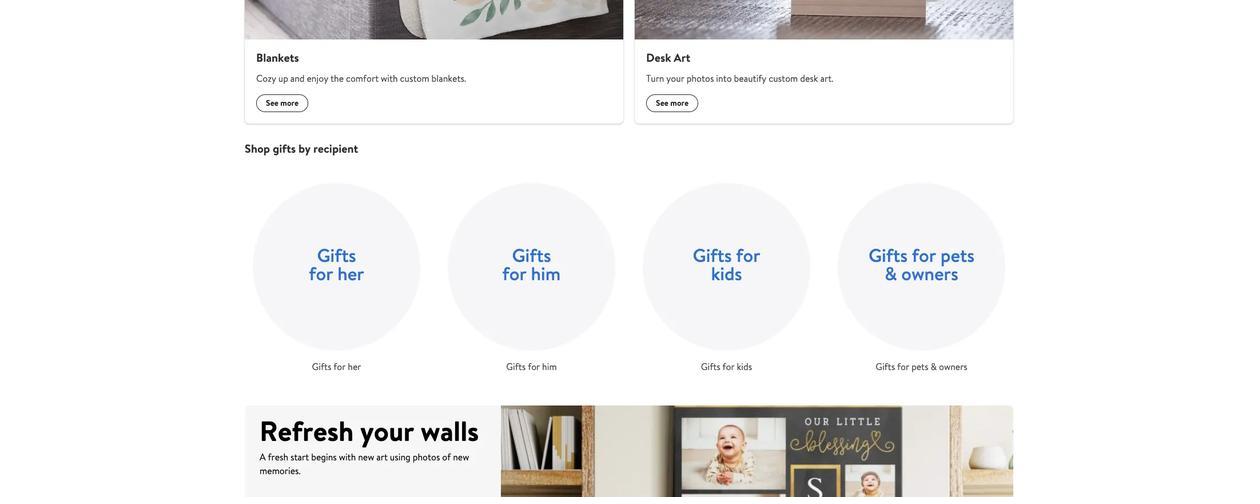 Task type: vqa. For each thing, say whether or not it's contained in the screenshot.
the topmost the owners
yes



Task type: describe. For each thing, give the bounding box(es) containing it.
see for desk art
[[656, 97, 669, 108]]

pets for gifts for pets & owners
[[912, 360, 929, 373]]

for for gifts for pets
[[912, 243, 937, 268]]

see more for desk art
[[656, 97, 689, 108]]

for her
[[309, 261, 364, 286]]

the
[[331, 72, 344, 84]]

1 new from the left
[[358, 451, 374, 463]]

refresh your walls a fresh start begins with new art using photos of new memories.
[[260, 412, 479, 477]]

for him
[[503, 261, 561, 286]]

0 vertical spatial her
[[338, 261, 364, 286]]

see more for blankets
[[266, 97, 299, 108]]

turn
[[646, 72, 664, 84]]

cozy up and enjoy the comfort with custom blankets.
[[256, 72, 466, 84]]

art
[[674, 50, 691, 65]]

1 vertical spatial him
[[542, 360, 557, 373]]

recipient
[[314, 140, 358, 156]]

art
[[377, 451, 388, 463]]

1 vertical spatial &
[[931, 360, 937, 373]]

see more link for blankets
[[256, 94, 308, 112]]

gifts for gifts for her
[[312, 360, 332, 373]]

of
[[442, 451, 451, 463]]

into
[[716, 72, 732, 84]]

gifts for
[[693, 243, 761, 268]]

gifts for her
[[312, 360, 361, 373]]

turn your photos into beautify custom desk art.
[[646, 72, 834, 84]]

0 vertical spatial him
[[531, 261, 561, 286]]

gifts for gifts for kids
[[701, 360, 721, 373]]

desk
[[800, 72, 818, 84]]

your for walls
[[360, 412, 414, 450]]

shop desk art image
[[635, 0, 1014, 39]]

start
[[291, 451, 309, 463]]

1 horizontal spatial photos
[[687, 72, 714, 84]]

art.
[[821, 72, 834, 84]]

shop gifts by recipient
[[245, 140, 358, 156]]

gifts for kids
[[701, 360, 752, 373]]

with inside 'refresh your walls a fresh start begins with new art using photos of new memories.'
[[339, 451, 356, 463]]

gifts for gifts for him
[[507, 360, 526, 373]]

refresh
[[260, 412, 354, 450]]

gifts
[[273, 140, 296, 156]]

for for gifts for
[[736, 243, 761, 268]]

walls
[[421, 412, 479, 450]]

gifts for him
[[507, 360, 557, 373]]

pets for gifts for pets
[[941, 243, 975, 268]]

0 vertical spatial kids
[[711, 261, 742, 286]]

a
[[260, 451, 266, 463]]

memories.
[[260, 465, 301, 477]]

for for gifts for her
[[334, 360, 346, 373]]



Task type: locate. For each thing, give the bounding box(es) containing it.
0 horizontal spatial &
[[885, 261, 897, 286]]

1 horizontal spatial more
[[671, 97, 689, 108]]

fresh
[[268, 451, 288, 463]]

more
[[280, 97, 299, 108], [671, 97, 689, 108]]

begins
[[311, 451, 337, 463]]

0 vertical spatial photos
[[687, 72, 714, 84]]

desk art
[[646, 50, 691, 65]]

custom left desk
[[769, 72, 798, 84]]

pets
[[941, 243, 975, 268], [912, 360, 929, 373]]

2 see more link from the left
[[646, 94, 699, 112]]

more for desk art
[[671, 97, 689, 108]]

gifts for pets
[[869, 243, 975, 268]]

cozy
[[256, 72, 276, 84]]

see more link down turn
[[646, 94, 699, 112]]

blankets.
[[432, 72, 466, 84]]

0 horizontal spatial see more
[[266, 97, 299, 108]]

your inside 'refresh your walls a fresh start begins with new art using photos of new memories.'
[[360, 412, 414, 450]]

beautify
[[734, 72, 767, 84]]

0 horizontal spatial new
[[358, 451, 374, 463]]

0 vertical spatial &
[[885, 261, 897, 286]]

1 horizontal spatial see more link
[[646, 94, 699, 112]]

shop blankets image
[[245, 0, 624, 39]]

see more link for desk art
[[646, 94, 699, 112]]

her
[[338, 261, 364, 286], [348, 360, 361, 373]]

gifts for pets & owners
[[876, 360, 968, 373]]

see more link down "up"
[[256, 94, 308, 112]]

1 horizontal spatial &
[[931, 360, 937, 373]]

your
[[667, 72, 685, 84], [360, 412, 414, 450]]

desk
[[646, 50, 671, 65]]

1 horizontal spatial with
[[381, 72, 398, 84]]

kids
[[711, 261, 742, 286], [737, 360, 752, 373]]

blankets
[[256, 50, 299, 65]]

photos
[[687, 72, 714, 84], [413, 451, 440, 463]]

0 vertical spatial pets
[[941, 243, 975, 268]]

more down art
[[671, 97, 689, 108]]

1 see more from the left
[[266, 97, 299, 108]]

1 vertical spatial pets
[[912, 360, 929, 373]]

1 see more link from the left
[[256, 94, 308, 112]]

for for gifts for kids
[[723, 360, 735, 373]]

with right the begins
[[339, 451, 356, 463]]

1 horizontal spatial see more
[[656, 97, 689, 108]]

1 vertical spatial kids
[[737, 360, 752, 373]]

0 horizontal spatial your
[[360, 412, 414, 450]]

2 custom from the left
[[769, 72, 798, 84]]

1 horizontal spatial pets
[[941, 243, 975, 268]]

1 vertical spatial your
[[360, 412, 414, 450]]

new right the "of"
[[453, 451, 469, 463]]

gifts
[[317, 243, 356, 268], [512, 243, 551, 268], [693, 243, 732, 268], [869, 243, 908, 268], [312, 360, 332, 373], [507, 360, 526, 373], [701, 360, 721, 373], [876, 360, 895, 373]]

with
[[381, 72, 398, 84], [339, 451, 356, 463]]

your right turn
[[667, 72, 685, 84]]

for
[[736, 243, 761, 268], [912, 243, 937, 268], [309, 261, 333, 286], [503, 261, 527, 286], [334, 360, 346, 373], [528, 360, 540, 373], [723, 360, 735, 373], [898, 360, 910, 373]]

1 horizontal spatial custom
[[769, 72, 798, 84]]

photos left the "of"
[[413, 451, 440, 463]]

shop
[[245, 140, 270, 156]]

up
[[278, 72, 288, 84]]

0 horizontal spatial with
[[339, 451, 356, 463]]

0 vertical spatial owners
[[902, 261, 959, 286]]

2 see more from the left
[[656, 97, 689, 108]]

1 custom from the left
[[400, 72, 429, 84]]

him
[[531, 261, 561, 286], [542, 360, 557, 373]]

1 vertical spatial her
[[348, 360, 361, 373]]

0 horizontal spatial pets
[[912, 360, 929, 373]]

1 horizontal spatial your
[[667, 72, 685, 84]]

1 vertical spatial owners
[[939, 360, 968, 373]]

see more down turn
[[656, 97, 689, 108]]

1 more from the left
[[280, 97, 299, 108]]

2 see from the left
[[656, 97, 669, 108]]

2 new from the left
[[453, 451, 469, 463]]

photos left into
[[687, 72, 714, 84]]

owners
[[902, 261, 959, 286], [939, 360, 968, 373]]

2 more from the left
[[671, 97, 689, 108]]

photos inside 'refresh your walls a fresh start begins with new art using photos of new memories.'
[[413, 451, 440, 463]]

gifts for gifts for pets
[[869, 243, 908, 268]]

using
[[390, 451, 411, 463]]

your up art
[[360, 412, 414, 450]]

1 vertical spatial with
[[339, 451, 356, 463]]

1 vertical spatial photos
[[413, 451, 440, 463]]

with right "comfort"
[[381, 72, 398, 84]]

your for photos
[[667, 72, 685, 84]]

& owners
[[885, 261, 959, 286]]

see down turn
[[656, 97, 669, 108]]

0 horizontal spatial more
[[280, 97, 299, 108]]

0 horizontal spatial custom
[[400, 72, 429, 84]]

for for gifts for him
[[528, 360, 540, 373]]

0 vertical spatial with
[[381, 72, 398, 84]]

1 horizontal spatial see
[[656, 97, 669, 108]]

enjoy
[[307, 72, 328, 84]]

0 horizontal spatial see more link
[[256, 94, 308, 112]]

by
[[299, 140, 311, 156]]

0 horizontal spatial see
[[266, 97, 279, 108]]

new
[[358, 451, 374, 463], [453, 451, 469, 463]]

custom
[[400, 72, 429, 84], [769, 72, 798, 84]]

more for blankets
[[280, 97, 299, 108]]

custom left blankets.
[[400, 72, 429, 84]]

see more link
[[256, 94, 308, 112], [646, 94, 699, 112]]

see more
[[266, 97, 299, 108], [656, 97, 689, 108]]

more down "up"
[[280, 97, 299, 108]]

0 vertical spatial your
[[667, 72, 685, 84]]

1 see from the left
[[266, 97, 279, 108]]

gifts for gifts for
[[693, 243, 732, 268]]

for for gifts for pets & owners
[[898, 360, 910, 373]]

see more down "up"
[[266, 97, 299, 108]]

0 horizontal spatial photos
[[413, 451, 440, 463]]

1 horizontal spatial new
[[453, 451, 469, 463]]

gifts for gifts for pets & owners
[[876, 360, 895, 373]]

comfort
[[346, 72, 379, 84]]

see for blankets
[[266, 97, 279, 108]]

&
[[885, 261, 897, 286], [931, 360, 937, 373]]

and
[[290, 72, 305, 84]]

see down cozy at top left
[[266, 97, 279, 108]]

see
[[266, 97, 279, 108], [656, 97, 669, 108]]

new left art
[[358, 451, 374, 463]]



